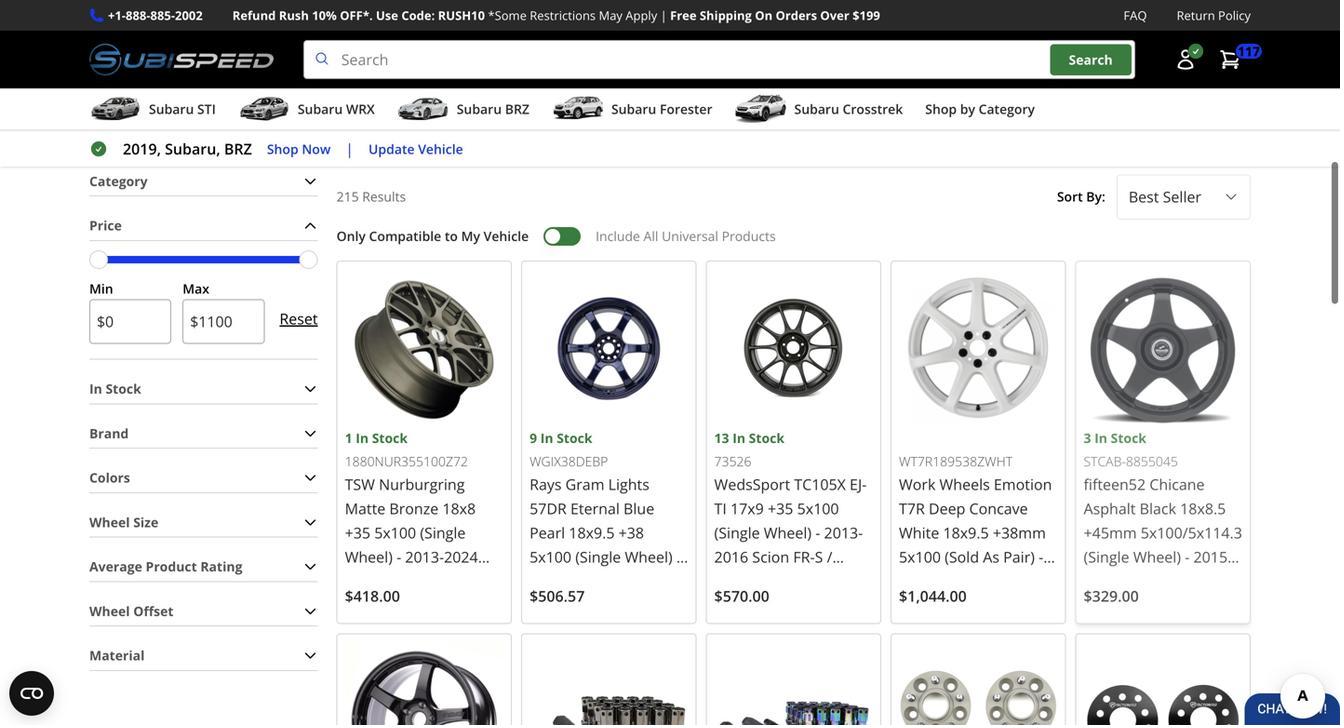 Task type: describe. For each thing, give the bounding box(es) containing it.
reset button
[[280, 297, 318, 342]]

code:
[[402, 7, 435, 24]]

2018 inside 9 in stock wgix38debp rays gram lights 57dr eternal blue pearl 18x9.5 +38 5x100 (single wheel) - 2013-2024 subaru brz / scion fr-s / toyota gr86 / 2014-2018 subaru forester
[[619, 619, 653, 639]]

featured
[[693, 111, 786, 141]]

off*.
[[340, 7, 373, 24]]

crosstrek
[[843, 100, 903, 118]]

2019,
[[123, 139, 161, 159]]

shop for shop now
[[267, 140, 299, 158]]

universal
[[662, 227, 719, 245]]

(single for 17x9
[[714, 522, 760, 542]]

0 horizontal spatial |
[[346, 139, 354, 159]]

subaru crosstrek
[[795, 100, 903, 118]]

2014- inside 1 in stock 1880nur355100z72 tsw nurburgring matte bronze 18x8 +35 5x100 (single wheel) - 2013-2024 subaru brz / scion fr- s / toyota gr86 / 2014-2018 subaru forester
[[345, 619, 384, 639]]

open widget image
[[9, 671, 54, 716]]

category
[[979, 100, 1035, 118]]

subaru left the brz
[[569, 111, 646, 141]]

wheel offset button
[[89, 597, 318, 626]]

update vehicle button
[[369, 138, 463, 160]]

use
[[376, 7, 398, 24]]

5x100 for t7r
[[899, 547, 941, 567]]

free
[[670, 7, 697, 24]]

subaru down as
[[976, 571, 1026, 591]]

subaru wrx button
[[238, 92, 375, 130]]

13
[[714, 429, 729, 447]]

subaru forester
[[612, 100, 713, 118]]

may
[[599, 7, 623, 24]]

2013- down 'ej-'
[[824, 522, 863, 542]]

shop 2019 subaru brz featured products
[[452, 111, 888, 141]]

factionfab subaru 5x100 / 5x114.3 3mm 6061-t6 forged spacer set - 2015-2024 subaru wrx / 2015-2021 subaru sti / 2016-2021 crosstrek / 1999-2024 forester / impreza / 2013-2016 scion fr-s / 2013-2024 subaru brz / 2017-2020 toyota 86 / 2022-2024 gr86 image
[[1084, 642, 1243, 725]]

fifteen52 chicane asphalt black 18x8.5 +45mm 5x100/5x114.3 (single wheel)  - 2015-2024 subaru wrx / 2015-2021 sti / 2019-2024 forester / 2013-2024 subaru brz / scion fr-s / toyota gr86 / 2014-2018 subaru forester image
[[1084, 269, 1243, 428]]

average product rating
[[89, 558, 242, 575]]

1 in stock 1880nur355100z72 tsw nurburgring matte bronze 18x8 +35 5x100 (single wheel) - 2013-2024 subaru brz / scion fr- s / toyota gr86 / 2014-2018 subaru forester
[[345, 429, 502, 663]]

subaru down +38
[[607, 571, 656, 591]]

in inside in stock dropdown button
[[89, 380, 102, 398]]

2013- inside wt7r189538zwht work wheels emotion t7r deep concave white 18x9.5 +38mm 5x100 (sold as pair) - 2013-2024 subaru brz / scion fr-s / toyota gr86 / 2014-2018 subaru forester
[[899, 571, 938, 591]]

colors button
[[89, 464, 318, 492]]

product
[[146, 558, 197, 575]]

+1-888-885-2002 link
[[108, 6, 203, 25]]

2024 up the project kics r40 iconix with aluminum cap and locks - universal at the bottom of page
[[763, 595, 797, 615]]

subaru brz button
[[397, 92, 530, 130]]

toyota inside 13 in stock 73526 wedssport tc105x ej- ti 17x9 +35 5x100 (single wheel) - 2013- 2016 scion fr-s / 2013-2024 subaru brz / 2017-2024 toyota 86
[[801, 595, 848, 615]]

wheel for wheel size
[[89, 513, 130, 531]]

subaru down $1,044.00
[[899, 643, 949, 663]]

scion inside wt7r189538zwht work wheels emotion t7r deep concave white 18x9.5 +38mm 5x100 (sold as pair) - 2013-2024 subaru brz / scion fr-s / toyota gr86 / 2014-2018 subaru forester
[[909, 595, 946, 615]]

- inside wt7r189538zwht work wheels emotion t7r deep concave white 18x9.5 +38mm 5x100 (sold as pair) - 2013-2024 subaru brz / scion fr-s / toyota gr86 / 2014-2018 subaru forester
[[1039, 547, 1044, 567]]

a subaru wrx thumbnail image image
[[238, 95, 290, 123]]

18x9.5 inside 9 in stock wgix38debp rays gram lights 57dr eternal blue pearl 18x9.5 +38 5x100 (single wheel) - 2013-2024 subaru brz / scion fr-s / toyota gr86 / 2014-2018 subaru forester
[[569, 522, 615, 542]]

products
[[792, 111, 888, 141]]

2024 up 2017-
[[753, 571, 787, 591]]

shop now
[[267, 140, 331, 158]]

wheels
[[940, 474, 990, 494]]

stcab-
[[1084, 452, 1126, 470]]

fr- inside 9 in stock wgix38debp rays gram lights 57dr eternal blue pearl 18x9.5 +38 5x100 (single wheel) - 2013-2024 subaru brz / scion fr-s / toyota gr86 / 2014-2018 subaru forester
[[580, 595, 602, 615]]

s inside 1 in stock 1880nur355100z72 tsw nurburgring matte bronze 18x8 +35 5x100 (single wheel) - 2013-2024 subaru brz / scion fr- s / toyota gr86 / 2014-2018 subaru forester
[[345, 595, 353, 615]]

search
[[1069, 51, 1113, 68]]

*some
[[488, 7, 527, 24]]

subaru up rays gram lights 57cr gloss black 18x9.5 +38 5x100 (single wheel) - 2013-2024 subaru brz / scion fr-s / toyota gr86 / 2014-2018 subaru forester image
[[422, 619, 472, 639]]

gram
[[566, 474, 605, 494]]

3 in stock stcab-8855045
[[1084, 429, 1178, 470]]

subaru left sti
[[149, 100, 194, 118]]

5x100 inside 9 in stock wgix38debp rays gram lights 57dr eternal blue pearl 18x9.5 +38 5x100 (single wheel) - 2013-2024 subaru brz / scion fr-s / toyota gr86 / 2014-2018 subaru forester
[[530, 547, 572, 567]]

5x100 for tsw
[[374, 522, 416, 542]]

now
[[302, 140, 331, 158]]

scion inside 1 in stock 1880nur355100z72 tsw nurburgring matte bronze 18x8 +35 5x100 (single wheel) - 2013-2024 subaru brz / scion fr- s / toyota gr86 / 2014-2018 subaru forester
[[439, 571, 476, 591]]

rays gram lights 57cr gloss black 18x9.5 +38 5x100 (single wheel) - 2013-2024 subaru brz / scion fr-s / toyota gr86 / 2014-2018 subaru forester image
[[345, 642, 504, 725]]

rays
[[530, 474, 562, 494]]

gr86 inside 9 in stock wgix38debp rays gram lights 57dr eternal blue pearl 18x9.5 +38 5x100 (single wheel) - 2013-2024 subaru brz / scion fr-s / toyota gr86 / 2014-2018 subaru forester
[[530, 619, 567, 639]]

sort by:
[[1057, 188, 1106, 205]]

gr86 inside 1 in stock 1880nur355100z72 tsw nurburgring matte bronze 18x8 +35 5x100 (single wheel) - 2013-2024 subaru brz / scion fr- s / toyota gr86 / 2014-2018 subaru forester
[[417, 595, 454, 615]]

57dr
[[530, 498, 567, 518]]

max
[[183, 280, 209, 297]]

fr- inside wt7r189538zwht work wheels emotion t7r deep concave white 18x9.5 +38mm 5x100 (sold as pair) - 2013-2024 subaru brz / scion fr-s / toyota gr86 / 2014-2018 subaru forester
[[950, 595, 971, 615]]

pearl
[[530, 522, 565, 542]]

wheel size
[[89, 513, 159, 531]]

subaru,
[[165, 139, 220, 159]]

$506.57
[[530, 586, 585, 606]]

888-
[[126, 7, 150, 24]]

eibach pro-spacer kit 5x100 (20mm) pair - 2013-2016 scion fr-s / 2013-2024 subaru brz / 2016-2021 crosstrek / 1998-2018 forester / 1993-2024 impreza / 2017-2020 toyota 86 image
[[899, 642, 1058, 725]]

+35 for wedssport
[[768, 498, 793, 518]]

(single for 18x8
[[420, 522, 466, 542]]

$329.00
[[1084, 586, 1139, 606]]

by:
[[1087, 188, 1106, 205]]

117
[[1238, 42, 1260, 60]]

ej-
[[850, 474, 867, 494]]

apply
[[626, 7, 657, 24]]

- inside 1 in stock 1880nur355100z72 tsw nurburgring matte bronze 18x8 +35 5x100 (single wheel) - 2013-2024 subaru brz / scion fr- s / toyota gr86 / 2014-2018 subaru forester
[[397, 547, 401, 567]]

(single inside 9 in stock wgix38debp rays gram lights 57dr eternal blue pearl 18x9.5 +38 5x100 (single wheel) - 2013-2024 subaru brz / scion fr-s / toyota gr86 / 2014-2018 subaru forester
[[575, 547, 621, 567]]

10%
[[312, 7, 337, 24]]

my
[[461, 227, 480, 245]]

shop by category button
[[926, 92, 1035, 130]]

wheel) for scion
[[764, 522, 812, 542]]

maximum slider
[[299, 250, 318, 269]]

toyota inside wt7r189538zwht work wheels emotion t7r deep concave white 18x9.5 +38mm 5x100 (sold as pair) - 2013-2024 subaru brz / scion fr-s / toyota gr86 / 2014-2018 subaru forester
[[993, 595, 1040, 615]]

min
[[89, 280, 113, 297]]

ti
[[714, 498, 727, 518]]

wt7r189538zwht work wheels emotion t7r deep concave white 18x9.5 +38mm 5x100 (sold as pair) - 2013-2024 subaru brz / scion fr-s / toyota gr86 / 2014-2018 subaru forester
[[899, 452, 1057, 663]]

toyota inside 9 in stock wgix38debp rays gram lights 57dr eternal blue pearl 18x9.5 +38 5x100 (single wheel) - 2013-2024 subaru brz / scion fr-s / toyota gr86 / 2014-2018 subaru forester
[[623, 595, 670, 615]]

refund rush 10% off*. use code: rush10 *some restrictions may apply | free shipping on orders over $199
[[232, 7, 880, 24]]

subaru inside 13 in stock 73526 wedssport tc105x ej- ti 17x9 +35 5x100 (single wheel) - 2013- 2016 scion fr-s / 2013-2024 subaru brz / 2017-2024 toyota 86
[[791, 571, 841, 591]]

shop for shop 2019 subaru brz featured products
[[452, 111, 506, 141]]

2002
[[175, 7, 203, 24]]

5x100 for wedssport
[[797, 498, 839, 518]]

brz right 'subaru,'
[[224, 139, 252, 159]]

stock for tsw nurburgring matte bronze 18x8 +35 5x100 (single wheel) - 2013-2024 subaru brz / scion fr- s / toyota gr86 / 2014-2018 subaru forester
[[372, 429, 408, 447]]

17x9
[[731, 498, 764, 518]]

rating
[[200, 558, 242, 575]]

+38
[[619, 522, 644, 542]]

on
[[755, 7, 773, 24]]

material button
[[89, 641, 318, 670]]

select... image
[[1224, 189, 1239, 204]]

wgix38debp
[[530, 452, 608, 470]]

18x8
[[443, 498, 476, 518]]

2018 inside wt7r189538zwht work wheels emotion t7r deep concave white 18x9.5 +38mm 5x100 (sold as pair) - 2013-2024 subaru brz / scion fr-s / toyota gr86 / 2014-2018 subaru forester
[[988, 619, 1022, 639]]

subaru wrx
[[298, 100, 375, 118]]

8855045
[[1126, 452, 1178, 470]]

price
[[89, 217, 122, 234]]

in for rays gram lights 57dr eternal blue pearl 18x9.5 +38 5x100 (single wheel) - 2013-2024 subaru brz / scion fr-s / toyota gr86 / 2014-2018 subaru forester
[[541, 429, 553, 447]]

only compatible to my vehicle
[[337, 227, 529, 245]]

gr86 inside wt7r189538zwht work wheels emotion t7r deep concave white 18x9.5 +38mm 5x100 (sold as pair) - 2013-2024 subaru brz / scion fr-s / toyota gr86 / 2014-2018 subaru forester
[[899, 619, 936, 639]]

Min text field
[[89, 299, 171, 344]]

brz inside "dropdown button"
[[505, 100, 530, 118]]

73526
[[714, 452, 752, 470]]

in inside 3 in stock stcab-8855045
[[1095, 429, 1108, 447]]

search input field
[[303, 40, 1136, 79]]

reset
[[280, 309, 318, 329]]

2014- inside 9 in stock wgix38debp rays gram lights 57dr eternal blue pearl 18x9.5 +38 5x100 (single wheel) - 2013-2024 subaru brz / scion fr-s / toyota gr86 / 2014-2018 subaru forester
[[580, 619, 619, 639]]

3
[[1084, 429, 1091, 447]]

s inside 9 in stock wgix38debp rays gram lights 57dr eternal blue pearl 18x9.5 +38 5x100 (single wheel) - 2013-2024 subaru brz / scion fr-s / toyota gr86 / 2014-2018 subaru forester
[[602, 595, 610, 615]]

+35 for tsw
[[345, 522, 371, 542]]

2024 inside 9 in stock wgix38debp rays gram lights 57dr eternal blue pearl 18x9.5 +38 5x100 (single wheel) - 2013-2024 subaru brz / scion fr-s / toyota gr86 / 2014-2018 subaru forester
[[569, 571, 603, 591]]

2019, subaru, brz
[[123, 139, 252, 159]]

$570.00
[[714, 586, 770, 606]]



Task type: vqa. For each thing, say whether or not it's contained in the screenshot.
'&' inside the Product Descriptions & Specs LINK
no



Task type: locate. For each thing, give the bounding box(es) containing it.
subaru inside dropdown button
[[795, 100, 840, 118]]

material
[[89, 647, 145, 664]]

0 horizontal spatial 2014-
[[345, 619, 384, 639]]

shop now link
[[267, 138, 331, 160]]

include all universal products
[[596, 227, 776, 245]]

brz
[[652, 111, 687, 141]]

rush10
[[438, 7, 485, 24]]

blue
[[624, 498, 655, 518]]

1 2014- from the left
[[345, 619, 384, 639]]

1 vertical spatial wheel
[[89, 513, 130, 531]]

- inside 9 in stock wgix38debp rays gram lights 57dr eternal blue pearl 18x9.5 +38 5x100 (single wheel) - 2013-2024 subaru brz / scion fr-s / toyota gr86 / 2014-2018 subaru forester
[[677, 547, 681, 567]]

18x9.5 up (sold
[[943, 522, 989, 542]]

category button
[[89, 167, 318, 196]]

+1-888-885-2002
[[108, 7, 203, 24]]

+38mm
[[993, 522, 1046, 542]]

brz left "a subaru forester thumbnail image"
[[505, 100, 530, 118]]

9 in stock wgix38debp rays gram lights 57dr eternal blue pearl 18x9.5 +38 5x100 (single wheel) - 2013-2024 subaru brz / scion fr-s / toyota gr86 / 2014-2018 subaru forester
[[530, 429, 688, 663]]

wheel inside wheel offset dropdown button
[[89, 602, 130, 620]]

5x100 down pearl
[[530, 547, 572, 567]]

2024 down eternal
[[569, 571, 603, 591]]

stock up brand
[[106, 380, 141, 398]]

2019
[[512, 111, 563, 141]]

stock up 1880nur355100z72
[[372, 429, 408, 447]]

sti
[[197, 100, 216, 118]]

sort
[[1057, 188, 1083, 205]]

in up brand
[[89, 380, 102, 398]]

2018
[[384, 619, 418, 639], [619, 619, 653, 639], [988, 619, 1022, 639]]

2013- down pearl
[[530, 571, 569, 591]]

wrx
[[346, 100, 375, 118]]

1 toyota from the left
[[366, 595, 414, 615]]

5x100 inside wt7r189538zwht work wheels emotion t7r deep concave white 18x9.5 +38mm 5x100 (sold as pair) - 2013-2024 subaru brz / scion fr-s / toyota gr86 / 2014-2018 subaru forester
[[899, 547, 941, 567]]

- down tc105x
[[816, 522, 820, 542]]

3 2018 from the left
[[988, 619, 1022, 639]]

category
[[89, 172, 148, 190]]

wedssport
[[714, 474, 790, 494]]

project kics r40 iconix classical lug nut set (no locks) - universal image
[[530, 642, 688, 725]]

white
[[899, 522, 940, 542]]

subaru inside "dropdown button"
[[457, 100, 502, 118]]

+35 right 17x9
[[768, 498, 793, 518]]

vehicle
[[418, 140, 463, 158], [484, 227, 529, 245]]

1 horizontal spatial (single
[[575, 547, 621, 567]]

average product rating button
[[89, 553, 318, 581]]

- right the pair)
[[1039, 547, 1044, 567]]

include
[[596, 227, 640, 245]]

subaru sti
[[149, 100, 216, 118]]

2024 inside 1 in stock 1880nur355100z72 tsw nurburgring matte bronze 18x8 +35 5x100 (single wheel) - 2013-2024 subaru brz / scion fr- s / toyota gr86 / 2014-2018 subaru forester
[[444, 547, 478, 567]]

in inside 13 in stock 73526 wedssport tc105x ej- ti 17x9 +35 5x100 (single wheel) - 2013- 2016 scion fr-s / 2013-2024 subaru brz / 2017-2024 toyota 86
[[733, 429, 746, 447]]

subaru right '$570.00'
[[791, 571, 841, 591]]

wheel left offset
[[89, 602, 130, 620]]

2018 up "project kics r40 iconix classical lug nut set (no locks) - universal"
[[619, 619, 653, 639]]

subaru down $506.57
[[530, 643, 580, 663]]

2014- inside wt7r189538zwht work wheels emotion t7r deep concave white 18x9.5 +38mm 5x100 (sold as pair) - 2013-2024 subaru brz / scion fr-s / toyota gr86 / 2014-2018 subaru forester
[[949, 619, 988, 639]]

$418.00
[[345, 586, 400, 606]]

1 horizontal spatial shop
[[452, 111, 506, 141]]

$1,044.00
[[899, 586, 967, 606]]

fr- inside 1 in stock 1880nur355100z72 tsw nurburgring matte bronze 18x8 +35 5x100 (single wheel) - 2013-2024 subaru brz / scion fr- s / toyota gr86 / 2014-2018 subaru forester
[[480, 571, 502, 591]]

2018 inside 1 in stock 1880nur355100z72 tsw nurburgring matte bronze 18x8 +35 5x100 (single wheel) - 2013-2024 subaru brz / scion fr- s / toyota gr86 / 2014-2018 subaru forester
[[384, 619, 418, 639]]

2024 down 18x8
[[444, 547, 478, 567]]

minimum slider
[[89, 250, 108, 269]]

brz inside 9 in stock wgix38debp rays gram lights 57dr eternal blue pearl 18x9.5 +38 5x100 (single wheel) - 2013-2024 subaru brz / scion fr-s / toyota gr86 / 2014-2018 subaru forester
[[660, 571, 688, 591]]

4 toyota from the left
[[993, 595, 1040, 615]]

rays gram lights 57dr eternal blue pearl 18x9.5 +38 5x100 (single wheel) - 2013-2024 subaru brz / scion fr-s / toyota gr86 / 2014-2018 subaru forester image
[[530, 269, 688, 428]]

s inside 13 in stock 73526 wedssport tc105x ej- ti 17x9 +35 5x100 (single wheel) - 2013- 2016 scion fr-s / 2013-2024 subaru brz / 2017-2024 toyota 86
[[815, 547, 823, 567]]

subaru right "a subaru forester thumbnail image"
[[612, 100, 657, 118]]

shop left by
[[926, 100, 957, 118]]

5x100 inside 1 in stock 1880nur355100z72 tsw nurburgring matte bronze 18x8 +35 5x100 (single wheel) - 2013-2024 subaru brz / scion fr- s / toyota gr86 / 2014-2018 subaru forester
[[374, 522, 416, 542]]

toyota left 86
[[801, 595, 848, 615]]

2014- down $1,044.00
[[949, 619, 988, 639]]

in right 3 at bottom right
[[1095, 429, 1108, 447]]

brz inside wt7r189538zwht work wheels emotion t7r deep concave white 18x9.5 +38mm 5x100 (sold as pair) - 2013-2024 subaru brz / scion fr-s / toyota gr86 / 2014-2018 subaru forester
[[1030, 571, 1057, 591]]

eternal
[[571, 498, 620, 518]]

1 18x9.5 from the left
[[569, 522, 615, 542]]

scion inside 13 in stock 73526 wedssport tc105x ej- ti 17x9 +35 5x100 (single wheel) - 2013- 2016 scion fr-s / 2013-2024 subaru brz / 2017-2024 toyota 86
[[752, 547, 790, 567]]

0 horizontal spatial +35
[[345, 522, 371, 542]]

wheel for wheel offset
[[89, 602, 130, 620]]

3 toyota from the left
[[623, 595, 670, 615]]

vehicle inside button
[[418, 140, 463, 158]]

wheel left size
[[89, 513, 130, 531]]

wheel) inside 1 in stock 1880nur355100z72 tsw nurburgring matte bronze 18x8 +35 5x100 (single wheel) - 2013-2024 subaru brz / scion fr- s / toyota gr86 / 2014-2018 subaru forester
[[345, 547, 393, 567]]

project kics r40 iconix with aluminum cap and locks - universal image
[[714, 642, 873, 725]]

1 horizontal spatial wheel)
[[625, 547, 673, 567]]

1 horizontal spatial +35
[[768, 498, 793, 518]]

emotion
[[994, 474, 1052, 494]]

wheel) inside 13 in stock 73526 wedssport tc105x ej- ti 17x9 +35 5x100 (single wheel) - 2013- 2016 scion fr-s / 2013-2024 subaru brz / 2017-2024 toyota 86
[[764, 522, 812, 542]]

| right the now
[[346, 139, 354, 159]]

fr- left $506.57
[[480, 571, 502, 591]]

size
[[133, 513, 159, 531]]

fr- right 2016
[[793, 547, 815, 567]]

0 horizontal spatial (single
[[420, 522, 466, 542]]

Max text field
[[183, 299, 265, 344]]

search button
[[1051, 44, 1132, 75]]

0 vertical spatial |
[[661, 7, 667, 24]]

1
[[345, 429, 352, 447]]

13 in stock 73526 wedssport tc105x ej- ti 17x9 +35 5x100 (single wheel) - 2013- 2016 scion fr-s / 2013-2024 subaru brz / 2017-2024 toyota 86
[[714, 429, 872, 615]]

wheel size button
[[89, 508, 318, 537]]

brz up 86
[[845, 571, 872, 591]]

stock inside 9 in stock wgix38debp rays gram lights 57dr eternal blue pearl 18x9.5 +38 5x100 (single wheel) - 2013-2024 subaru brz / scion fr-s / toyota gr86 / 2014-2018 subaru forester
[[557, 429, 593, 447]]

1 horizontal spatial 18x9.5
[[943, 522, 989, 542]]

2013- down 'white'
[[899, 571, 938, 591]]

lug nuts link
[[626, 2, 715, 23]]

subaru right a subaru crosstrek thumbnail image at the right top of the page
[[795, 100, 840, 118]]

fr- down (sold
[[950, 595, 971, 615]]

studs
[[674, 25, 708, 42]]

1 horizontal spatial vehicle
[[484, 227, 529, 245]]

nuts
[[669, 3, 697, 21]]

stock up the 73526
[[749, 429, 785, 447]]

(single inside 13 in stock 73526 wedssport tc105x ej- ti 17x9 +35 5x100 (single wheel) - 2013- 2016 scion fr-s / 2013-2024 subaru brz / 2017-2024 toyota 86
[[714, 522, 760, 542]]

(single down 18x8
[[420, 522, 466, 542]]

stock up 8855045
[[1111, 429, 1147, 447]]

faq link
[[1124, 6, 1147, 25]]

brz left '$570.00'
[[660, 571, 688, 591]]

|
[[661, 7, 667, 24], [346, 139, 354, 159]]

1 horizontal spatial gr86
[[530, 619, 567, 639]]

2 horizontal spatial gr86
[[899, 619, 936, 639]]

- left 2016
[[677, 547, 681, 567]]

wheel offset
[[89, 602, 174, 620]]

- up $418.00
[[397, 547, 401, 567]]

shop inside dropdown button
[[926, 100, 957, 118]]

1 horizontal spatial 2014-
[[580, 619, 619, 639]]

+35 down matte
[[345, 522, 371, 542]]

brz down the pair)
[[1030, 571, 1057, 591]]

3 2014- from the left
[[949, 619, 988, 639]]

shop for shop by category
[[926, 100, 957, 118]]

+35 inside 1 in stock 1880nur355100z72 tsw nurburgring matte bronze 18x8 +35 5x100 (single wheel) - 2013-2024 subaru brz / scion fr- s / toyota gr86 / 2014-2018 subaru forester
[[345, 522, 371, 542]]

(sold
[[945, 547, 979, 567]]

scion right 2016
[[752, 547, 790, 567]]

brz down bronze
[[399, 571, 426, 591]]

scion down pearl
[[539, 595, 576, 615]]

fr- up "project kics r40 iconix classical lug nut set (no locks) - universal"
[[580, 595, 602, 615]]

wedssport tc105x ej-ti 17x9 +35 5x100 (single wheel) - 2013-2016 scion fr-s / 2013-2024 subaru brz / 2017-2024 toyota 86 image
[[714, 269, 873, 427]]

0 horizontal spatial gr86
[[417, 595, 454, 615]]

compatible
[[369, 227, 441, 245]]

+35 inside 13 in stock 73526 wedssport tc105x ej- ti 17x9 +35 5x100 (single wheel) - 2013- 2016 scion fr-s / 2013-2024 subaru brz / 2017-2024 toyota 86
[[768, 498, 793, 518]]

forester inside wt7r189538zwht work wheels emotion t7r deep concave white 18x9.5 +38mm 5x100 (sold as pair) - 2013-2024 subaru brz / scion fr-s / toyota gr86 / 2014-2018 subaru forester
[[953, 643, 1011, 663]]

(single inside 1 in stock 1880nur355100z72 tsw nurburgring matte bronze 18x8 +35 5x100 (single wheel) - 2013-2024 subaru brz / scion fr- s / toyota gr86 / 2014-2018 subaru forester
[[420, 522, 466, 542]]

gr86 right $418.00
[[417, 595, 454, 615]]

0 vertical spatial wheel
[[633, 25, 671, 42]]

in for tsw nurburgring matte bronze 18x8 +35 5x100 (single wheel) - 2013-2024 subaru brz / scion fr- s / toyota gr86 / 2014-2018 subaru forester
[[356, 429, 369, 447]]

scion inside 9 in stock wgix38debp rays gram lights 57dr eternal blue pearl 18x9.5 +38 5x100 (single wheel) - 2013-2024 subaru brz / scion fr-s / toyota gr86 / 2014-2018 subaru forester
[[539, 595, 576, 615]]

toyota up rays gram lights 57cr gloss black 18x9.5 +38 5x100 (single wheel) - 2013-2024 subaru brz / scion fr-s / toyota gr86 / 2014-2018 subaru forester image
[[366, 595, 414, 615]]

tsw nurburgring matte bronze 18x8 +35 5x100 (single wheel) - 2013-2024 subaru brz / scion fr-s / toyota gr86 / 2014-2018 subaru forester image
[[345, 269, 504, 427]]

wheel) up $418.00
[[345, 547, 393, 567]]

colors
[[89, 469, 130, 486]]

scion
[[752, 547, 790, 567], [439, 571, 476, 591], [539, 595, 576, 615], [909, 595, 946, 615]]

2013- down bronze
[[405, 547, 444, 567]]

stock inside 13 in stock 73526 wedssport tc105x ej- ti 17x9 +35 5x100 (single wheel) - 2013- 2016 scion fr-s / 2013-2024 subaru brz / 2017-2024 toyota 86
[[749, 429, 785, 447]]

(single up 2016
[[714, 522, 760, 542]]

pair)
[[1004, 547, 1035, 567]]

in
[[89, 380, 102, 398], [356, 429, 369, 447], [733, 429, 746, 447], [541, 429, 553, 447], [1095, 429, 1108, 447]]

2 horizontal spatial (single
[[714, 522, 760, 542]]

2014- down $418.00
[[345, 619, 384, 639]]

stock for wedssport tc105x ej- ti 17x9 +35 5x100 (single wheel) - 2013- 2016 scion fr-s / 2013-2024 subaru brz / 2017-2024 toyota 86
[[749, 429, 785, 447]]

subispeed logo image
[[89, 40, 273, 79]]

lug
[[643, 3, 665, 21]]

+1-
[[108, 7, 126, 24]]

shop left the now
[[267, 140, 299, 158]]

tsw
[[345, 474, 375, 494]]

in inside 1 in stock 1880nur355100z72 tsw nurburgring matte bronze 18x8 +35 5x100 (single wheel) - 2013-2024 subaru brz / scion fr- s / toyota gr86 / 2014-2018 subaru forester
[[356, 429, 369, 447]]

2 horizontal spatial 2018
[[988, 619, 1022, 639]]

all
[[644, 227, 659, 245]]

1 2018 from the left
[[384, 619, 418, 639]]

t7r
[[899, 498, 925, 518]]

to
[[445, 227, 458, 245]]

stock
[[106, 380, 141, 398], [372, 429, 408, 447], [749, 429, 785, 447], [557, 429, 593, 447], [1111, 429, 1147, 447]]

- inside 13 in stock 73526 wedssport tc105x ej- ti 17x9 +35 5x100 (single wheel) - 2013- 2016 scion fr-s / 2013-2024 subaru brz / 2017-2024 toyota 86
[[816, 522, 820, 542]]

results
[[362, 188, 406, 205]]

0 horizontal spatial shop
[[267, 140, 299, 158]]

1 horizontal spatial 2018
[[619, 619, 653, 639]]

a subaru brz thumbnail image image
[[397, 95, 449, 123]]

2 18x9.5 from the left
[[943, 522, 989, 542]]

2014- down $506.57
[[580, 619, 619, 639]]

5x100 inside 13 in stock 73526 wedssport tc105x ej- ti 17x9 +35 5x100 (single wheel) - 2013- 2016 scion fr-s / 2013-2024 subaru brz / 2017-2024 toyota 86
[[797, 498, 839, 518]]

1 vertical spatial +35
[[345, 522, 371, 542]]

shop left 2019
[[452, 111, 506, 141]]

0 horizontal spatial vehicle
[[418, 140, 463, 158]]

restrictions
[[530, 7, 596, 24]]

subaru sti button
[[89, 92, 216, 130]]

2013- down 2016
[[714, 571, 753, 591]]

in inside 9 in stock wgix38debp rays gram lights 57dr eternal blue pearl 18x9.5 +38 5x100 (single wheel) - 2013-2024 subaru brz / scion fr-s / toyota gr86 / 2014-2018 subaru forester
[[541, 429, 553, 447]]

0 vertical spatial vehicle
[[418, 140, 463, 158]]

2 2018 from the left
[[619, 619, 653, 639]]

wheel
[[633, 25, 671, 42], [89, 513, 130, 531], [89, 602, 130, 620]]

return
[[1177, 7, 1215, 24]]

1 horizontal spatial |
[[661, 7, 667, 24]]

wheel) for subaru
[[345, 547, 393, 567]]

subaru crosstrek button
[[735, 92, 903, 130]]

work wheels emotion t7r deep concave white 18x9.5 +38mm 5x100 (sold as pair) - 2013-2024 subaru brz / scion fr-s / toyota gr86 / 2014-2018 subaru forester image
[[899, 269, 1058, 428]]

| left nuts
[[661, 7, 667, 24]]

by
[[960, 100, 975, 118]]

offset
[[133, 602, 174, 620]]

wheel) inside 9 in stock wgix38debp rays gram lights 57dr eternal blue pearl 18x9.5 +38 5x100 (single wheel) - 2013-2024 subaru brz / scion fr-s / toyota gr86 / 2014-2018 subaru forester
[[625, 547, 673, 567]]

wheel inside wheel size dropdown button
[[89, 513, 130, 531]]

subaru brz
[[457, 100, 530, 118]]

(single down +38
[[575, 547, 621, 567]]

subaru right a subaru brz thumbnail image
[[457, 100, 502, 118]]

in for wedssport tc105x ej- ti 17x9 +35 5x100 (single wheel) - 2013- 2016 scion fr-s / 2013-2024 subaru brz / 2017-2024 toyota 86
[[733, 429, 746, 447]]

forester inside dropdown button
[[660, 100, 713, 118]]

vehicle right my
[[484, 227, 529, 245]]

in stock
[[89, 380, 141, 398]]

wheel) down 17x9
[[764, 522, 812, 542]]

a subaru forester thumbnail image image
[[552, 95, 604, 123]]

forester inside 9 in stock wgix38debp rays gram lights 57dr eternal blue pearl 18x9.5 +38 5x100 (single wheel) - 2013-2024 subaru brz / scion fr-s / toyota gr86 / 2014-2018 subaru forester
[[584, 643, 641, 663]]

forester inside 1 in stock 1880nur355100z72 tsw nurburgring matte bronze 18x8 +35 5x100 (single wheel) - 2013-2024 subaru brz / scion fr- s / toyota gr86 / 2014-2018 subaru forester
[[345, 643, 403, 663]]

toyota inside 1 in stock 1880nur355100z72 tsw nurburgring matte bronze 18x8 +35 5x100 (single wheel) - 2013-2024 subaru brz / scion fr- s / toyota gr86 / 2014-2018 subaru forester
[[366, 595, 414, 615]]

toyota down +38
[[623, 595, 670, 615]]

2 toyota from the left
[[801, 595, 848, 615]]

2 horizontal spatial wheel)
[[764, 522, 812, 542]]

subaru up the now
[[298, 100, 343, 118]]

s inside wt7r189538zwht work wheels emotion t7r deep concave white 18x9.5 +38mm 5x100 (sold as pair) - 2013-2024 subaru brz / scion fr-s / toyota gr86 / 2014-2018 subaru forester
[[971, 595, 979, 615]]

1880nur355100z72
[[345, 452, 468, 470]]

fr- inside 13 in stock 73526 wedssport tc105x ej- ti 17x9 +35 5x100 (single wheel) - 2013- 2016 scion fr-s / 2013-2024 subaru brz / 2017-2024 toyota 86
[[793, 547, 815, 567]]

0 horizontal spatial 18x9.5
[[569, 522, 615, 542]]

2018 up the eibach pro-spacer kit 5x100 (20mm) pair - 2013-2016 scion fr-s / 2013-2024 subaru brz / 2016-2021 crosstrek / 1998-2018 forester / 1993-2024 impreza / 2017-2020 toyota 86 image
[[988, 619, 1022, 639]]

stock up the wgix38debp
[[557, 429, 593, 447]]

brz inside 13 in stock 73526 wedssport tc105x ej- ti 17x9 +35 5x100 (single wheel) - 2013- 2016 scion fr-s / 2013-2024 subaru brz / 2017-2024 toyota 86
[[845, 571, 872, 591]]

stock inside 1 in stock 1880nur355100z72 tsw nurburgring matte bronze 18x8 +35 5x100 (single wheel) - 2013-2024 subaru brz / scion fr- s / toyota gr86 / 2014-2018 subaru forester
[[372, 429, 408, 447]]

lug nuts wheel studs
[[633, 3, 708, 42]]

2 horizontal spatial 2014-
[[949, 619, 988, 639]]

2016
[[714, 547, 749, 567]]

brz
[[505, 100, 530, 118], [224, 139, 252, 159], [399, 571, 426, 591], [845, 571, 872, 591], [660, 571, 688, 591], [1030, 571, 1057, 591]]

in right the 1
[[356, 429, 369, 447]]

2024 inside wt7r189538zwht work wheels emotion t7r deep concave white 18x9.5 +38mm 5x100 (sold as pair) - 2013-2024 subaru brz / scion fr-s / toyota gr86 / 2014-2018 subaru forester
[[938, 571, 972, 591]]

2 vertical spatial wheel
[[89, 602, 130, 620]]

2014-
[[345, 619, 384, 639], [580, 619, 619, 639], [949, 619, 988, 639]]

button image
[[1175, 49, 1197, 71]]

brz inside 1 in stock 1880nur355100z72 tsw nurburgring matte bronze 18x8 +35 5x100 (single wheel) - 2013-2024 subaru brz / scion fr- s / toyota gr86 / 2014-2018 subaru forester
[[399, 571, 426, 591]]

in right "13"
[[733, 429, 746, 447]]

scion down 18x8
[[439, 571, 476, 591]]

deep
[[929, 498, 966, 518]]

2013- inside 1 in stock 1880nur355100z72 tsw nurburgring matte bronze 18x8 +35 5x100 (single wheel) - 2013-2024 subaru brz / scion fr- s / toyota gr86 / 2014-2018 subaru forester
[[405, 547, 444, 567]]

5x100 down tc105x
[[797, 498, 839, 518]]

Select... button
[[1117, 174, 1251, 219]]

matte
[[345, 498, 386, 518]]

18x9.5 inside wt7r189538zwht work wheels emotion t7r deep concave white 18x9.5 +38mm 5x100 (sold as pair) - 2013-2024 subaru brz / scion fr-s / toyota gr86 / 2014-2018 subaru forester
[[943, 522, 989, 542]]

a subaru sti thumbnail image image
[[89, 95, 141, 123]]

a subaru crosstrek thumbnail image image
[[735, 95, 787, 123]]

concave
[[970, 498, 1028, 518]]

wheel down apply
[[633, 25, 671, 42]]

brand button
[[89, 419, 318, 448]]

0 horizontal spatial 2018
[[384, 619, 418, 639]]

work
[[899, 474, 936, 494]]

5x100 down 'white'
[[899, 547, 941, 567]]

bronze
[[389, 498, 439, 518]]

2 horizontal spatial shop
[[926, 100, 957, 118]]

fr-
[[793, 547, 815, 567], [480, 571, 502, 591], [580, 595, 602, 615], [950, 595, 971, 615]]

5x100 down bronze
[[374, 522, 416, 542]]

in right '9'
[[541, 429, 553, 447]]

1 vertical spatial |
[[346, 139, 354, 159]]

orders
[[776, 7, 817, 24]]

subaru down matte
[[345, 571, 395, 591]]

over
[[820, 7, 850, 24]]

shop by category
[[926, 100, 1035, 118]]

2018 down $418.00
[[384, 619, 418, 639]]

0 horizontal spatial wheel)
[[345, 547, 393, 567]]

18x9.5 down eternal
[[569, 522, 615, 542]]

2013- inside 9 in stock wgix38debp rays gram lights 57dr eternal blue pearl 18x9.5 +38 5x100 (single wheel) - 2013-2024 subaru brz / scion fr-s / toyota gr86 / 2014-2018 subaru forester
[[530, 571, 569, 591]]

2024 down (sold
[[938, 571, 972, 591]]

wheel) down +38
[[625, 547, 673, 567]]

stock inside dropdown button
[[106, 380, 141, 398]]

toyota down the pair)
[[993, 595, 1040, 615]]

wheel inside lug nuts wheel studs
[[633, 25, 671, 42]]

2 2014- from the left
[[580, 619, 619, 639]]

scion down (sold
[[909, 595, 946, 615]]

stock for rays gram lights 57dr eternal blue pearl 18x9.5 +38 5x100 (single wheel) - 2013-2024 subaru brz / scion fr-s / toyota gr86 / 2014-2018 subaru forester
[[557, 429, 593, 447]]

stock inside 3 in stock stcab-8855045
[[1111, 429, 1147, 447]]

gr86 down $1,044.00
[[899, 619, 936, 639]]

nurburgring
[[379, 474, 465, 494]]

gr86 down $506.57
[[530, 619, 567, 639]]

vehicle down a subaru brz thumbnail image
[[418, 140, 463, 158]]

1 vertical spatial vehicle
[[484, 227, 529, 245]]

0 vertical spatial +35
[[768, 498, 793, 518]]



